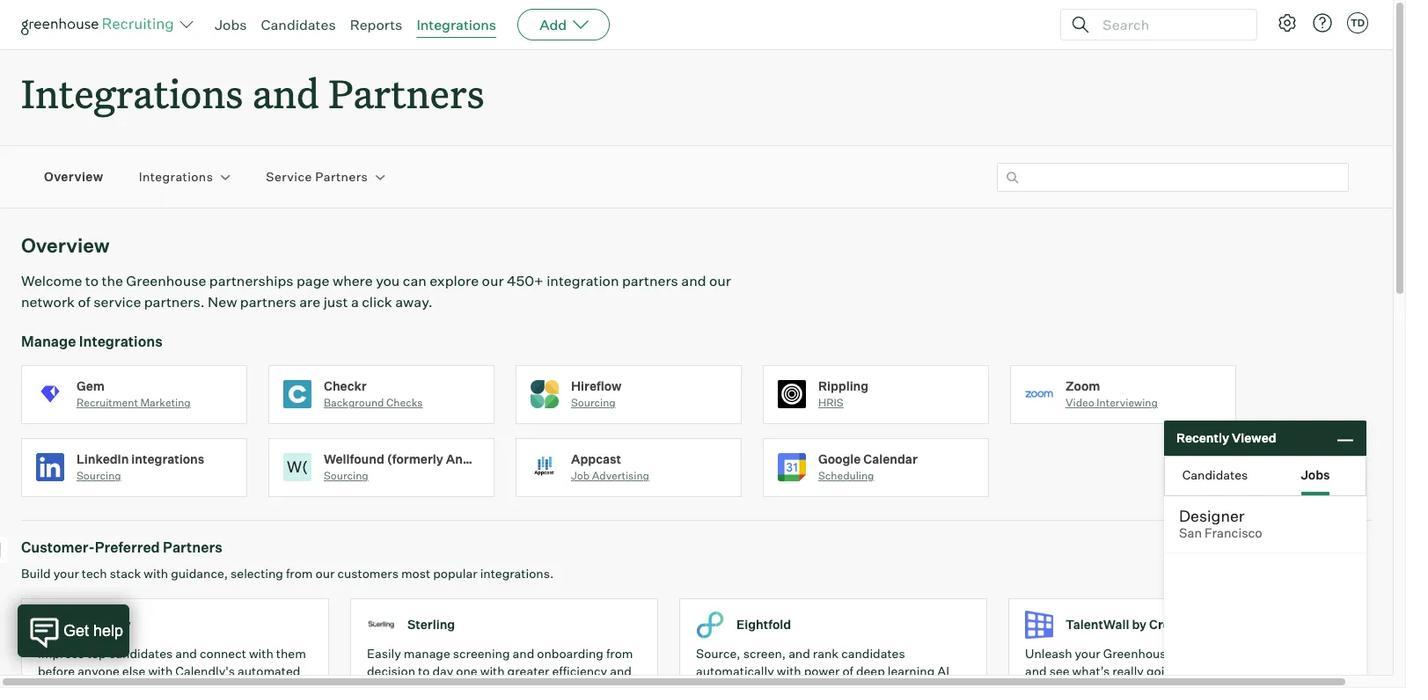 Task type: locate. For each thing, give the bounding box(es) containing it.
partners down 'partnerships'
[[240, 293, 296, 311]]

from right selecting
[[286, 566, 313, 581]]

candidates up else
[[109, 646, 173, 661]]

talentwall up pipeline.
[[1233, 646, 1294, 661]]

recently
[[1177, 431, 1229, 445]]

of left 'service'
[[78, 293, 90, 311]]

sourcing down wellfound
[[324, 469, 368, 482]]

1 horizontal spatial our
[[482, 272, 504, 290]]

0 vertical spatial to
[[85, 272, 99, 290]]

stack
[[110, 566, 141, 581]]

recruitment
[[77, 396, 138, 409]]

wellfound
[[324, 451, 384, 466]]

1 vertical spatial talentwall
[[1233, 646, 1294, 661]]

appcast
[[571, 451, 621, 466]]

candidates right "jobs" link
[[261, 16, 336, 33]]

1 vertical spatial integrations link
[[139, 168, 213, 186]]

candidate
[[1116, 680, 1173, 688]]

1 vertical spatial candidates
[[1182, 467, 1248, 482]]

your up what's
[[1075, 646, 1101, 661]]

1 horizontal spatial partners
[[622, 272, 678, 290]]

customers
[[337, 566, 399, 581]]

sourcing inside linkedin integrations sourcing
[[77, 469, 121, 482]]

1 horizontal spatial your
[[1075, 646, 1101, 661]]

them
[[276, 646, 306, 661]]

build your tech stack with guidance, selecting from our customers most popular integrations.
[[21, 566, 554, 581]]

partners down "reports"
[[329, 67, 484, 119]]

1 horizontal spatial greenhouse
[[1103, 646, 1173, 661]]

going
[[1147, 663, 1180, 678]]

integration
[[547, 272, 619, 290]]

integrations link
[[417, 16, 496, 33], [139, 168, 213, 186]]

partners for customer-preferred partners
[[163, 539, 222, 556]]

automated
[[238, 663, 300, 678]]

customer-preferred partners
[[21, 539, 222, 556]]

1 vertical spatial your
[[1075, 646, 1101, 661]]

day
[[432, 663, 453, 678]]

1 horizontal spatial from
[[606, 646, 633, 661]]

interviewing
[[1097, 396, 1158, 409]]

with down screening
[[480, 663, 505, 678]]

1 horizontal spatial jobs
[[1301, 467, 1330, 482]]

sourcing inside wellfound (formerly angellist talent) sourcing
[[324, 469, 368, 482]]

checkr background checks
[[324, 378, 423, 409]]

onboarding
[[537, 646, 604, 661]]

to left "the"
[[85, 272, 99, 290]]

0 vertical spatial partners
[[622, 272, 678, 290]]

tab list containing candidates
[[1165, 457, 1366, 495]]

hris
[[818, 396, 844, 409]]

candidates inside tab list
[[1182, 467, 1248, 482]]

partners right service
[[315, 169, 368, 184]]

candidates down recently viewed
[[1182, 467, 1248, 482]]

1 horizontal spatial of
[[842, 663, 854, 678]]

2 candidates from the left
[[841, 646, 905, 661]]

from
[[286, 566, 313, 581], [606, 646, 633, 661]]

our
[[482, 272, 504, 290], [709, 272, 731, 290], [316, 566, 335, 581]]

popular
[[433, 566, 478, 581]]

1 vertical spatial jobs
[[1301, 467, 1330, 482]]

0 vertical spatial of
[[78, 293, 90, 311]]

None text field
[[997, 163, 1349, 192]]

0 horizontal spatial talentwall
[[1066, 617, 1129, 632]]

with
[[144, 566, 168, 581], [249, 646, 273, 661], [1206, 646, 1231, 661], [148, 663, 173, 678], [480, 663, 505, 678], [777, 663, 801, 678]]

greater
[[507, 663, 550, 678]]

partners up guidance,
[[163, 539, 222, 556]]

1 candidates from the left
[[109, 646, 173, 661]]

0 horizontal spatial jobs
[[215, 16, 247, 33]]

candidates up deep
[[841, 646, 905, 661]]

management
[[1176, 680, 1252, 688]]

by
[[1132, 617, 1147, 632]]

google
[[818, 451, 861, 466]]

pipeline.
[[1241, 663, 1291, 678]]

talent)
[[506, 451, 549, 466]]

in
[[1199, 663, 1210, 678]]

really
[[1112, 663, 1144, 678]]

0 horizontal spatial your
[[53, 566, 79, 581]]

sourcing down 'linkedin'
[[77, 469, 121, 482]]

0 vertical spatial from
[[286, 566, 313, 581]]

your for build
[[53, 566, 79, 581]]

service
[[266, 169, 312, 184]]

td button
[[1344, 9, 1372, 37]]

preferred
[[95, 539, 160, 556]]

click
[[362, 293, 392, 311]]

2 horizontal spatial sourcing
[[571, 396, 616, 409]]

1 horizontal spatial candidates
[[841, 646, 905, 661]]

sourcing
[[571, 396, 616, 409], [77, 469, 121, 482], [324, 469, 368, 482]]

0 vertical spatial jobs
[[215, 16, 247, 33]]

1 horizontal spatial talentwall
[[1233, 646, 1294, 661]]

marketing
[[140, 396, 191, 409]]

linkedin
[[77, 451, 129, 466]]

1 horizontal spatial candidates
[[1182, 467, 1248, 482]]

one
[[456, 663, 478, 678]]

eightfold
[[737, 617, 791, 632]]

from inside easily manage screening and onboarding from decision to day one with greater efficiency and compliance.
[[606, 646, 633, 661]]

0 horizontal spatial sourcing
[[77, 469, 121, 482]]

0 horizontal spatial greenhouse
[[126, 272, 206, 290]]

automatically
[[696, 663, 774, 678]]

1 horizontal spatial to
[[418, 663, 430, 678]]

easily
[[367, 646, 401, 661]]

0 horizontal spatial candidates
[[261, 16, 336, 33]]

1 horizontal spatial integrations link
[[417, 16, 496, 33]]

td
[[1351, 17, 1365, 29]]

to down manage
[[418, 663, 430, 678]]

hireflow
[[571, 378, 622, 393]]

tech
[[82, 566, 107, 581]]

service
[[93, 293, 141, 311]]

tab list
[[1165, 457, 1366, 495]]

checkr
[[324, 378, 367, 393]]

your up the management
[[1213, 663, 1238, 678]]

0 vertical spatial greenhouse
[[126, 272, 206, 290]]

you
[[376, 272, 400, 290]]

candidates
[[261, 16, 336, 33], [1182, 467, 1248, 482]]

candidates link
[[261, 16, 336, 33]]

partners.
[[144, 293, 205, 311]]

zoom video interviewing
[[1066, 378, 1158, 409]]

with inside unleash your greenhouse data with talentwall and see what's really going on in your pipeline. combine visual candidate management wi
[[1206, 646, 1231, 661]]

1 vertical spatial from
[[606, 646, 633, 661]]

from up efficiency
[[606, 646, 633, 661]]

to
[[85, 272, 99, 290], [418, 663, 430, 678]]

(formerly
[[387, 451, 443, 466]]

top
[[87, 646, 106, 661]]

unleash
[[1025, 646, 1072, 661]]

2 vertical spatial your
[[1213, 663, 1238, 678]]

job
[[571, 469, 590, 482]]

with inside 'source, screen, and rank candidates automatically with power of deep learning ai'
[[777, 663, 801, 678]]

1 vertical spatial to
[[418, 663, 430, 678]]

with right else
[[148, 663, 173, 678]]

candidates inside 'source, screen, and rank candidates automatically with power of deep learning ai'
[[841, 646, 905, 661]]

Search text field
[[1098, 12, 1241, 37]]

greenhouse up partners.
[[126, 272, 206, 290]]

1 vertical spatial of
[[842, 663, 854, 678]]

0 horizontal spatial candidates
[[109, 646, 173, 661]]

with down screen,
[[777, 663, 801, 678]]

screen,
[[743, 646, 786, 661]]

1 vertical spatial partners
[[315, 169, 368, 184]]

impress top candidates and connect with them before anyone else with calendly's automated scheduling.
[[38, 646, 306, 688]]

1 horizontal spatial sourcing
[[324, 469, 368, 482]]

0 horizontal spatial of
[[78, 293, 90, 311]]

with up in
[[1206, 646, 1231, 661]]

overview
[[44, 169, 104, 184], [21, 233, 110, 257]]

0 vertical spatial your
[[53, 566, 79, 581]]

your down customer-
[[53, 566, 79, 581]]

san
[[1179, 525, 1202, 541]]

partners right integration
[[622, 272, 678, 290]]

talentwall left by
[[1066, 617, 1129, 632]]

just
[[324, 293, 348, 311]]

and
[[252, 67, 319, 119], [681, 272, 706, 290], [175, 646, 197, 661], [513, 646, 534, 661], [789, 646, 810, 661], [610, 663, 632, 678], [1025, 663, 1047, 678]]

1 vertical spatial partners
[[240, 293, 296, 311]]

and inside unleash your greenhouse data with talentwall and see what's really going on in your pipeline. combine visual candidate management wi
[[1025, 663, 1047, 678]]

sourcing down the hireflow
[[571, 396, 616, 409]]

and inside 'source, screen, and rank candidates automatically with power of deep learning ai'
[[789, 646, 810, 661]]

efficiency
[[552, 663, 607, 678]]

compliance.
[[367, 680, 437, 688]]

talentwall inside unleash your greenhouse data with talentwall and see what's really going on in your pipeline. combine visual candidate management wi
[[1233, 646, 1294, 661]]

0 horizontal spatial to
[[85, 272, 99, 290]]

your for unleash
[[1075, 646, 1101, 661]]

greenhouse inside unleash your greenhouse data with talentwall and see what's really going on in your pipeline. combine visual candidate management wi
[[1103, 646, 1173, 661]]

what's
[[1072, 663, 1110, 678]]

0 horizontal spatial partners
[[240, 293, 296, 311]]

source, screen, and rank candidates automatically with power of deep learning ai
[[696, 646, 950, 678]]

wellfound (formerly angellist talent) sourcing
[[324, 451, 549, 482]]

1 vertical spatial greenhouse
[[1103, 646, 1173, 661]]

configure image
[[1277, 12, 1298, 33]]

and inside welcome to the greenhouse partnerships page where you can explore our 450+ integration partners and our network of service partners. new partners are just a click away.
[[681, 272, 706, 290]]

designer
[[1179, 506, 1245, 525]]

0 vertical spatial partners
[[329, 67, 484, 119]]

sterling
[[407, 617, 455, 632]]

build
[[21, 566, 51, 581]]

2 vertical spatial partners
[[163, 539, 222, 556]]

of left deep
[[842, 663, 854, 678]]

greenhouse up really
[[1103, 646, 1173, 661]]

2 horizontal spatial your
[[1213, 663, 1238, 678]]

a
[[351, 293, 359, 311]]



Task type: describe. For each thing, give the bounding box(es) containing it.
of inside 'source, screen, and rank candidates automatically with power of deep learning ai'
[[842, 663, 854, 678]]

integrations
[[131, 451, 204, 466]]

of inside welcome to the greenhouse partnerships page where you can explore our 450+ integration partners and our network of service partners. new partners are just a click away.
[[78, 293, 90, 311]]

greenhouse recruiting image
[[21, 14, 180, 35]]

calendly's
[[175, 663, 235, 678]]

rippling
[[818, 378, 869, 393]]

scheduling.
[[38, 680, 105, 688]]

0 vertical spatial overview
[[44, 169, 104, 184]]

integrations.
[[480, 566, 554, 581]]

w(
[[287, 457, 308, 476]]

td button
[[1347, 12, 1368, 33]]

are
[[299, 293, 320, 311]]

explore
[[430, 272, 479, 290]]

angellist
[[446, 451, 504, 466]]

with inside easily manage screening and onboarding from decision to day one with greater efficiency and compliance.
[[480, 663, 505, 678]]

service partners link
[[266, 168, 368, 186]]

sourcing inside the hireflow sourcing
[[571, 396, 616, 409]]

on
[[1182, 663, 1197, 678]]

0 vertical spatial integrations link
[[417, 16, 496, 33]]

candidates inside impress top candidates and connect with them before anyone else with calendly's automated scheduling.
[[109, 646, 173, 661]]

reports link
[[350, 16, 402, 33]]

450+
[[507, 272, 544, 290]]

google calendar scheduling
[[818, 451, 918, 482]]

rank
[[813, 646, 839, 661]]

manage
[[404, 646, 450, 661]]

partnerships
[[209, 272, 294, 290]]

impress
[[38, 646, 84, 661]]

gem recruitment marketing
[[77, 378, 191, 409]]

source,
[[696, 646, 741, 661]]

0 horizontal spatial from
[[286, 566, 313, 581]]

screening
[[453, 646, 510, 661]]

calendly
[[78, 617, 131, 632]]

add button
[[518, 9, 610, 40]]

1 vertical spatial overview
[[21, 233, 110, 257]]

unleash your greenhouse data with talentwall and see what's really going on in your pipeline. combine visual candidate management wi
[[1025, 646, 1294, 688]]

calendar
[[864, 451, 918, 466]]

background
[[324, 396, 384, 409]]

2 horizontal spatial our
[[709, 272, 731, 290]]

see
[[1050, 663, 1070, 678]]

hireflow sourcing
[[571, 378, 622, 409]]

deep
[[856, 663, 885, 678]]

designer san francisco
[[1179, 506, 1263, 541]]

manage integrations
[[21, 333, 163, 350]]

0 horizontal spatial our
[[316, 566, 335, 581]]

gem
[[77, 378, 105, 393]]

scheduling
[[818, 469, 874, 482]]

talentwall by crosschq
[[1066, 617, 1206, 632]]

else
[[122, 663, 146, 678]]

can
[[403, 272, 427, 290]]

the
[[102, 272, 123, 290]]

0 horizontal spatial integrations link
[[139, 168, 213, 186]]

easily manage screening and onboarding from decision to day one with greater efficiency and compliance.
[[367, 646, 633, 688]]

anyone
[[78, 663, 120, 678]]

welcome to the greenhouse partnerships page where you can explore our 450+ integration partners and our network of service partners. new partners are just a click away.
[[21, 272, 731, 311]]

0 vertical spatial talentwall
[[1066, 617, 1129, 632]]

partners for integrations and partners
[[329, 67, 484, 119]]

service partners
[[266, 169, 368, 184]]

to inside welcome to the greenhouse partnerships page where you can explore our 450+ integration partners and our network of service partners. new partners are just a click away.
[[85, 272, 99, 290]]

network
[[21, 293, 75, 311]]

appcast job advertising
[[571, 451, 649, 482]]

zoom
[[1066, 378, 1100, 393]]

visual
[[1080, 680, 1113, 688]]

video
[[1066, 396, 1094, 409]]

connect
[[200, 646, 246, 661]]

rippling hris
[[818, 378, 869, 409]]

linkedin integrations sourcing
[[77, 451, 204, 482]]

with right "stack"
[[144, 566, 168, 581]]

most
[[401, 566, 430, 581]]

away.
[[395, 293, 433, 311]]

jobs inside tab list
[[1301, 467, 1330, 482]]

where
[[333, 272, 373, 290]]

advertising
[[592, 469, 649, 482]]

with up automated
[[249, 646, 273, 661]]

customer-
[[21, 539, 95, 556]]

to inside easily manage screening and onboarding from decision to day one with greater efficiency and compliance.
[[418, 663, 430, 678]]

add
[[540, 16, 567, 33]]

ai
[[937, 663, 950, 678]]

greenhouse inside welcome to the greenhouse partnerships page where you can explore our 450+ integration partners and our network of service partners. new partners are just a click away.
[[126, 272, 206, 290]]

crosschq
[[1149, 617, 1206, 632]]

jobs link
[[215, 16, 247, 33]]

decision
[[367, 663, 415, 678]]

new
[[208, 293, 237, 311]]

manage
[[21, 333, 76, 350]]

0 vertical spatial candidates
[[261, 16, 336, 33]]

and inside impress top candidates and connect with them before anyone else with calendly's automated scheduling.
[[175, 646, 197, 661]]

guidance,
[[171, 566, 228, 581]]

recently viewed
[[1177, 431, 1277, 445]]

welcome
[[21, 272, 82, 290]]

before
[[38, 663, 75, 678]]



Task type: vqa. For each thing, say whether or not it's contained in the screenshot.
popular
yes



